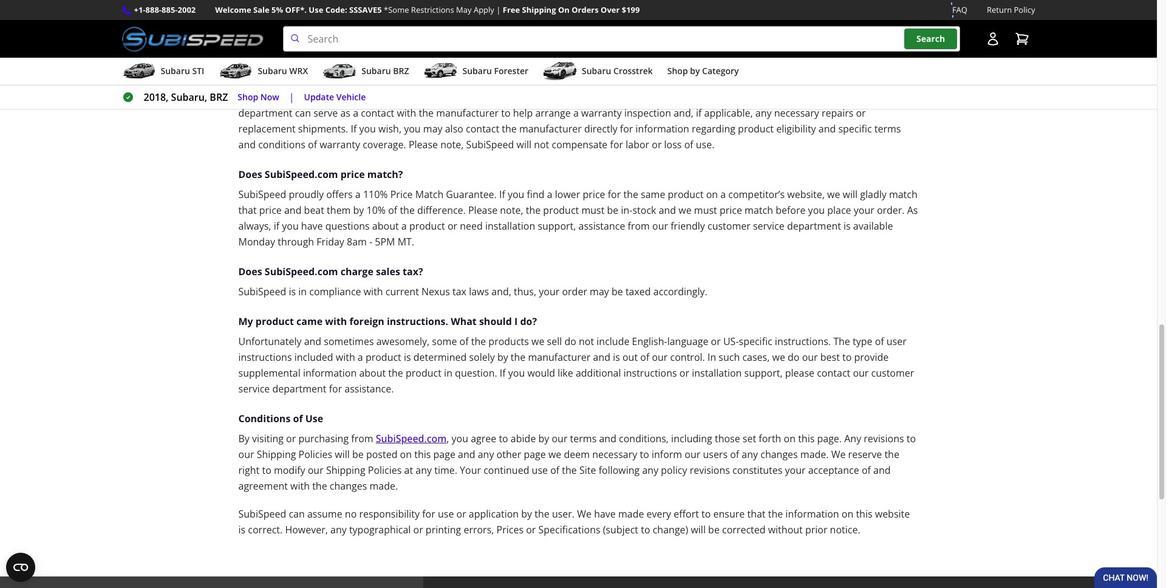 Task type: locate. For each thing, give the bounding box(es) containing it.
1 horizontal spatial note,
[[500, 204, 523, 217]]

0 vertical spatial provide
[[651, 75, 686, 88]]

our
[[238, 75, 254, 88], [792, 91, 808, 104], [653, 219, 668, 233], [652, 351, 668, 364], [802, 351, 818, 364], [853, 366, 869, 380], [552, 432, 568, 445], [238, 448, 254, 461], [685, 448, 701, 461], [308, 464, 324, 477]]

must
[[582, 204, 605, 217], [694, 204, 717, 217]]

subispeed inside the subispeed proudly offers a 110% price match guarantee. if you find a lower price for the same product on a competitor's website, we will gladly match that price and beat them by 10% of the difference. please note, the product must be in-stock and we must price match before you place your order. as always, if you have questions about a product or need installation support, assistance from our friendly customer service department is available monday through friday 8am - 5pm mt.
[[238, 188, 286, 201]]

manufacturer down the sell
[[528, 351, 591, 364]]

warranty down shipments.
[[320, 138, 360, 151]]

does for does subispeed.com price match?
[[238, 168, 262, 181]]

1 horizontal spatial |
[[496, 4, 501, 15]]

by up prices
[[521, 507, 532, 521]]

0 vertical spatial use
[[532, 464, 548, 477]]

support, down lower
[[538, 219, 576, 233]]

2018,
[[144, 91, 169, 104]]

set
[[743, 432, 756, 445]]

information inside subispeed can assume no responsibility for use or application by the user. we have made every effort to ensure that the information on this website is correct. however, any typographical or printing errors, prices or specifications (subject to change) will be corrected without prior notice.
[[786, 507, 839, 521]]

shop now link
[[238, 90, 279, 104]]

product up friendly
[[668, 188, 704, 201]]

(subject
[[603, 523, 639, 537]]

0 horizontal spatial warranty
[[320, 138, 360, 151]]

0 vertical spatial installation
[[688, 75, 738, 88]]

2 horizontal spatial this
[[856, 507, 873, 521]]

1 vertical spatial terms
[[570, 432, 597, 445]]

provide inside the unfortunately and sometimes awesomely, some of the products we sell do not include english-language or us-specific instructions. the type of user instructions included with a product is determined solely by the manufacturer and is out of our control. in such cases, we do our best to provide supplemental information about the product in question. if you would like additional instructions or installation support, please contact our customer service department for assistance.
[[854, 351, 889, 364]]

would
[[528, 366, 555, 380]]

1 horizontal spatial assistance.
[[408, 75, 458, 88]]

faq
[[953, 4, 968, 15]]

0 horizontal spatial what
[[238, 39, 264, 52]]

2 subaru from the left
[[258, 65, 287, 77]]

have for serious
[[694, 91, 716, 104]]

customer down match
[[708, 219, 751, 233]]

0 horizontal spatial please
[[409, 138, 438, 151]]

warranty up directly
[[581, 106, 622, 120]]

shop for shop by category
[[668, 65, 688, 77]]

1 vertical spatial not
[[579, 335, 594, 348]]

best
[[821, 351, 840, 364]]

1 horizontal spatial warranty
[[581, 106, 622, 120]]

a down "sometimes"
[[358, 351, 363, 364]]

does down the conditions at the top left of the page
[[238, 168, 262, 181]]

be inside subispeed can assume no responsibility for use or application by the user. we have made every effort to ensure that the information on this website is correct. however, any typographical or printing errors, prices or specifications (subject to change) will be corrected without prior notice.
[[708, 523, 720, 537]]

service up update
[[302, 75, 334, 88]]

0 vertical spatial may
[[423, 122, 443, 136]]

be down "ensure"
[[708, 523, 720, 537]]

please inside the subispeed proudly offers a 110% price match guarantee. if you find a lower price for the same product on a competitor's website, we will gladly match that price and beat them by 10% of the difference. please note, the product must be in-stock and we must price match before you place your order. as always, if you have questions about a product or need installation support, assistance from our friendly customer service department is available monday through friday 8am - 5pm mt.
[[468, 204, 498, 217]]

2 page from the left
[[524, 448, 546, 461]]

and, right laws at the left of the page
[[492, 285, 511, 298]]

price
[[583, 188, 605, 201], [259, 204, 282, 217], [720, 204, 742, 217]]

and up "included"
[[304, 335, 321, 348]]

1 horizontal spatial information
[[636, 122, 689, 136]]

necessary inside , you agree to abide by our terms and conditions, including those set forth on this page. any revisions to our shipping policies will be posted on this page and any other page we deem necessary to inform our users of any changes made. we reserve the right to modify our shipping policies at any time. your continued use of the site following any policy revisions constitutes your acceptance of and agreement with the changes made.
[[592, 448, 637, 461]]

3 subaru from the left
[[362, 65, 391, 77]]

your inside the subispeed proudly offers a 110% price match guarantee. if you find a lower price for the same product on a competitor's website, we will gladly match that price and beat them by 10% of the difference. please note, the product must be in-stock and we must price match before you place your order. as always, if you have questions about a product or need installation support, assistance from our friendly customer service department is available monday through friday 8am - 5pm mt.
[[854, 204, 875, 217]]

sometimes
[[324, 335, 374, 348]]

0 vertical spatial have
[[694, 91, 716, 104]]

2 vertical spatial this
[[856, 507, 873, 521]]

any
[[425, 91, 442, 104], [756, 106, 772, 120], [478, 448, 494, 461], [742, 448, 758, 461], [416, 464, 432, 477], [642, 464, 659, 477], [330, 523, 347, 537]]

search button
[[905, 29, 958, 49]]

constitutes
[[733, 464, 783, 477]]

your
[[732, 59, 753, 72], [608, 91, 629, 104], [854, 204, 875, 217], [539, 285, 560, 298], [785, 464, 806, 477]]

|
[[496, 4, 501, 15], [289, 91, 294, 104]]

installation
[[688, 75, 738, 88], [485, 219, 535, 233], [692, 366, 742, 380]]

responsibility
[[359, 507, 420, 521]]

for left same on the top of page
[[608, 188, 621, 201]]

subaru for subaru sti
[[161, 65, 190, 77]]

service down match
[[753, 219, 785, 233]]

1 vertical spatial that
[[748, 507, 766, 521]]

1 vertical spatial assistance.
[[345, 382, 394, 396]]

use.
[[696, 138, 715, 151]]

subaru sti
[[161, 65, 204, 77]]

1 vertical spatial revisions
[[690, 464, 730, 477]]

1 vertical spatial changes
[[330, 479, 367, 493]]

by left 10%
[[353, 204, 364, 217]]

or inside the subispeed proudly offers a 110% price match guarantee. if you find a lower price for the same product on a competitor's website, we will gladly match that price and beat them by 10% of the difference. please note, the product must be in-stock and we must price match before you place your order. as always, if you have questions about a product or need installation support, assistance from our friendly customer service department is available monday through friday 8am - 5pm mt.
[[448, 219, 458, 233]]

1 horizontal spatial in
[[298, 285, 307, 298]]

them
[[327, 204, 351, 217]]

of inside the subispeed proudly offers a 110% price match guarantee. if you find a lower price for the same product on a competitor's website, we will gladly match that price and beat them by 10% of the difference. please note, the product must be in-stock and we must price match before you place your order. as always, if you have questions about a product or need installation support, assistance from our friendly customer service department is available monday through friday 8am - 5pm mt.
[[388, 204, 397, 217]]

0 vertical spatial brz
[[393, 65, 409, 77]]

customer
[[257, 75, 300, 88], [480, 75, 523, 88], [810, 91, 853, 104], [708, 219, 751, 233], [871, 366, 914, 380]]

price left match
[[720, 204, 742, 217]]

that up corrected
[[748, 507, 766, 521]]

subispeed can assume no responsibility for use or application by the user. we have made every effort to ensure that the information on this website is correct. however, any typographical or printing errors, prices or specifications (subject to change) will be corrected without prior notice.
[[238, 507, 910, 537]]

2 vertical spatial have
[[594, 507, 616, 521]]

1 vertical spatial necessary
[[592, 448, 637, 461]]

subispeed up always,
[[238, 188, 286, 201]]

your inside , you agree to abide by our terms and conditions, including those set forth on this page. any revisions to our shipping policies will be posted on this page and any other page we deem necessary to inform our users of any changes made. we reserve the right to modify our shipping policies at any time. your continued use of the site following any policy revisions constitutes your acceptance of and agreement with the changes made.
[[785, 464, 806, 477]]

if up arrange
[[547, 91, 553, 104]]

conditions
[[238, 412, 291, 425]]

we right cases,
[[772, 351, 785, 364]]

0 horizontal spatial may
[[423, 122, 443, 136]]

the up in- at the top
[[624, 188, 638, 201]]

us-
[[724, 335, 739, 348]]

0 horizontal spatial terms
[[570, 432, 597, 445]]

by inside subispeed can assume no responsibility for use or application by the user. we have made every effort to ensure that the information on this website is correct. however, any typographical or printing errors, prices or specifications (subject to change) will be corrected without prior notice.
[[521, 507, 532, 521]]

4 subaru from the left
[[463, 65, 492, 77]]

provide down type
[[854, 351, 889, 364]]

or left us-
[[711, 335, 721, 348]]

what
[[238, 39, 264, 52], [451, 315, 477, 328]]

1 page from the left
[[433, 448, 456, 461]]

apply
[[474, 4, 494, 15]]

1 vertical spatial |
[[289, 91, 294, 104]]

and, inside if you recently purchased a product from subispeed and are concerned about the fitment or performance of your item, please contact a member of our customer service department for assistance. our customer service representatives can provide installation support, troubleshooting advice, and assistance in identifying the possibility of any manufacturer defects. if we suspect your product does have serious defects, our customer service department can serve as a contact with the manufacturer to help arrange a warranty inspection and, if applicable, any necessary repairs or replacement shipments. if you wish, you may also contact the manufacturer directly for information regarding product eligibility and specific terms and conditions of warranty coverage. please note, subispeed will not compensate for labor or loss of use.
[[674, 106, 694, 120]]

update vehicle
[[304, 91, 366, 103]]

1 horizontal spatial we
[[831, 448, 846, 461]]

happens
[[267, 39, 308, 52]]

what happens if my item proves defective after installation?
[[238, 39, 532, 52]]

0 vertical spatial about
[[564, 59, 591, 72]]

subispeed.com price
[[265, 168, 365, 181]]

page
[[433, 448, 456, 461], [524, 448, 546, 461]]

a left member
[[848, 59, 854, 72]]

1 horizontal spatial page
[[524, 448, 546, 461]]

2 vertical spatial shipping
[[326, 464, 365, 477]]

contact down best
[[817, 366, 851, 380]]

1 vertical spatial brz
[[210, 91, 228, 104]]

1 vertical spatial support,
[[538, 219, 576, 233]]

1 vertical spatial does
[[238, 265, 262, 278]]

you right ,
[[452, 432, 468, 445]]

subispeed for with
[[238, 285, 286, 298]]

this up notice. at the right bottom of page
[[856, 507, 873, 521]]

if
[[238, 59, 244, 72], [547, 91, 553, 104], [351, 122, 357, 136], [499, 188, 505, 201], [500, 366, 506, 380]]

0 vertical spatial instructions
[[238, 351, 292, 364]]

0 vertical spatial shipping
[[522, 4, 556, 15]]

information inside the unfortunately and sometimes awesomely, some of the products we sell do not include english-language or us-specific instructions. the type of user instructions included with a product is determined solely by the manufacturer and is out of our control. in such cases, we do our best to provide supplemental information about the product in question. if you would like additional instructions or installation support, please contact our customer service department for assistance.
[[303, 366, 357, 380]]

and
[[477, 59, 494, 72], [891, 75, 908, 88], [819, 122, 836, 136], [238, 138, 256, 151], [284, 204, 302, 217], [659, 204, 676, 217], [304, 335, 321, 348], [593, 351, 611, 364], [599, 432, 617, 445], [458, 448, 475, 461], [874, 464, 891, 477]]

| right now
[[289, 91, 294, 104]]

2 vertical spatial about
[[359, 366, 386, 380]]

not inside if you recently purchased a product from subispeed and are concerned about the fitment or performance of your item, please contact a member of our customer service department for assistance. our customer service representatives can provide installation support, troubleshooting advice, and assistance in identifying the possibility of any manufacturer defects. if we suspect your product does have serious defects, our customer service department can serve as a contact with the manufacturer to help arrange a warranty inspection and, if applicable, any necessary repairs or replacement shipments. if you wish, you may also contact the manufacturer directly for information regarding product eligibility and specific terms and conditions of warranty coverage. please note, subispeed will not compensate for labor or loss of use.
[[534, 138, 549, 151]]

subaru up now
[[258, 65, 287, 77]]

be down by visiting or purchasing from subispeed.com
[[352, 448, 364, 461]]

revisions
[[864, 432, 904, 445], [690, 464, 730, 477]]

from down defective
[[402, 59, 424, 72]]

1 horizontal spatial changes
[[761, 448, 798, 461]]

page.
[[817, 432, 842, 445]]

customer inside the unfortunately and sometimes awesomely, some of the products we sell do not include english-language or us-specific instructions. the type of user instructions included with a product is determined solely by the manufacturer and is out of our control. in such cases, we do our best to provide supplemental information about the product in question. if you would like additional instructions or installation support, please contact our customer service department for assistance.
[[871, 366, 914, 380]]

assistance. inside if you recently purchased a product from subispeed and are concerned about the fitment or performance of your item, please contact a member of our customer service department for assistance. our customer service representatives can provide installation support, troubleshooting advice, and assistance in identifying the possibility of any manufacturer defects. if we suspect your product does have serious defects, our customer service department can serve as a contact with the manufacturer to help arrange a warranty inspection and, if applicable, any necessary repairs or replacement shipments. if you wish, you may also contact the manufacturer directly for information regarding product eligibility and specific terms and conditions of warranty coverage. please note, subispeed will not compensate for labor or loss of use.
[[408, 75, 458, 88]]

not left include
[[579, 335, 594, 348]]

1 vertical spatial if
[[696, 106, 702, 120]]

made. up responsibility
[[370, 479, 398, 493]]

please down guarantee.
[[468, 204, 498, 217]]

0 vertical spatial what
[[238, 39, 264, 52]]

0 vertical spatial shop
[[668, 65, 688, 77]]

1 horizontal spatial have
[[594, 507, 616, 521]]

find
[[527, 188, 545, 201]]

is inside the subispeed proudly offers a 110% price match guarantee. if you find a lower price for the same product on a competitor's website, we will gladly match that price and beat them by 10% of the difference. please note, the product must be in-stock and we must price match before you place your order. as always, if you have questions about a product or need installation support, assistance from our friendly customer service department is available monday through friday 8am - 5pm mt.
[[844, 219, 851, 233]]

1 horizontal spatial necessary
[[774, 106, 819, 120]]

will inside , you agree to abide by our terms and conditions, including those set forth on this page. any revisions to our shipping policies will be posted on this page and any other page we deem necessary to inform our users of any changes made. we reserve the right to modify our shipping policies at any time. your continued use of the site following any policy revisions constitutes your acceptance of and agreement with the changes made.
[[335, 448, 350, 461]]

1 horizontal spatial made.
[[801, 448, 829, 461]]

1 vertical spatial use
[[438, 507, 454, 521]]

always,
[[238, 219, 271, 233]]

without
[[768, 523, 803, 537]]

subaru inside 'subaru forester' dropdown button
[[463, 65, 492, 77]]

faq link
[[953, 4, 968, 16]]

subaru for subaru wrx
[[258, 65, 287, 77]]

revisions up reserve
[[864, 432, 904, 445]]

subaru inside "subaru wrx" dropdown button
[[258, 65, 287, 77]]

user
[[887, 335, 907, 348]]

service down the supplemental
[[238, 382, 270, 396]]

if inside the subispeed proudly offers a 110% price match guarantee. if you find a lower price for the same product on a competitor's website, we will gladly match that price and beat them by 10% of the difference. please note, the product must be in-stock and we must price match before you place your order. as always, if you have questions about a product or need installation support, assistance from our friendly customer service department is available monday through friday 8am - 5pm mt.
[[274, 219, 280, 233]]

customer up repairs at the top right
[[810, 91, 853, 104]]

subaru left sti
[[161, 65, 190, 77]]

in inside the unfortunately and sometimes awesomely, some of the products we sell do not include english-language or us-specific instructions. the type of user instructions included with a product is determined solely by the manufacturer and is out of our control. in such cases, we do our best to provide supplemental information about the product in question. if you would like additional instructions or installation support, please contact our customer service department for assistance.
[[444, 366, 453, 380]]

brz inside dropdown button
[[393, 65, 409, 77]]

shop inside shop now link
[[238, 91, 258, 103]]

subaru for subaru brz
[[362, 65, 391, 77]]

to right the effort
[[702, 507, 711, 521]]

information
[[636, 122, 689, 136], [303, 366, 357, 380], [786, 507, 839, 521]]

proves
[[363, 39, 395, 52]]

0 vertical spatial please
[[409, 138, 438, 151]]

information up loss
[[636, 122, 689, 136]]

0 horizontal spatial revisions
[[690, 464, 730, 477]]

from down stock
[[628, 219, 650, 233]]

a subaru forester thumbnail image image
[[424, 62, 458, 80]]

price right lower
[[583, 188, 605, 201]]

for inside the subispeed proudly offers a 110% price match guarantee. if you find a lower price for the same product on a competitor's website, we will gladly match that price and beat them by 10% of the difference. please note, the product must be in-stock and we must price match before you place your order. as always, if you have questions about a product or need installation support, assistance from our friendly customer service department is available monday through friday 8am - 5pm mt.
[[608, 188, 621, 201]]

2 horizontal spatial in
[[444, 366, 453, 380]]

subaru inside subaru sti dropdown button
[[161, 65, 190, 77]]

subispeed for responsibility
[[238, 507, 286, 521]]

5 subaru from the left
[[582, 65, 611, 77]]

this left page.
[[798, 432, 815, 445]]

0 horizontal spatial use
[[438, 507, 454, 521]]

1 horizontal spatial must
[[694, 204, 717, 217]]

0 horizontal spatial that
[[238, 204, 257, 217]]

not inside the unfortunately and sometimes awesomely, some of the products we sell do not include english-language or us-specific instructions. the type of user instructions included with a product is determined solely by the manufacturer and is out of our control. in such cases, we do our best to provide supplemental information about the product in question. if you would like additional instructions or installation support, please contact our customer service department for assistance.
[[579, 335, 594, 348]]

note,
[[441, 138, 464, 151], [500, 204, 523, 217]]

accordingly.
[[654, 285, 708, 298]]

is left correct.
[[238, 523, 246, 537]]

use
[[309, 4, 323, 15], [305, 412, 323, 425]]

1 vertical spatial information
[[303, 366, 357, 380]]

vehicle
[[336, 91, 366, 103]]

0 vertical spatial revisions
[[864, 432, 904, 445]]

if up shop now
[[238, 59, 244, 72]]

service inside the subispeed proudly offers a 110% price match guarantee. if you find a lower price for the same product on a competitor's website, we will gladly match that price and beat them by 10% of the difference. please note, the product must be in-stock and we must price match before you place your order. as always, if you have questions about a product or need installation support, assistance from our friendly customer service department is available monday through friday 8am - 5pm mt.
[[753, 219, 785, 233]]

is inside subispeed can assume no responsibility for use or application by the user. we have made every effort to ensure that the information on this website is correct. however, any typographical or printing errors, prices or specifications (subject to change) will be corrected without prior notice.
[[238, 523, 246, 537]]

subaru sti button
[[122, 60, 204, 85]]

stock
[[633, 204, 656, 217]]

offers
[[326, 188, 353, 201]]

service down the concerned at the top left of page
[[526, 75, 557, 88]]

1 horizontal spatial shop
[[668, 65, 688, 77]]

0 vertical spatial note,
[[441, 138, 464, 151]]

compensate
[[552, 138, 608, 151]]

1 vertical spatial and,
[[492, 285, 511, 298]]

1 vertical spatial provide
[[854, 351, 889, 364]]

0 vertical spatial if
[[311, 39, 318, 52]]

necessary up following on the bottom right of the page
[[592, 448, 637, 461]]

0 horizontal spatial assistance.
[[345, 382, 394, 396]]

subaru crosstrek button
[[543, 60, 653, 85]]

policies down purchasing
[[299, 448, 332, 461]]

awesomely,
[[376, 335, 430, 348]]

use right off*.
[[309, 4, 323, 15]]

+1-888-885-2002 link
[[134, 4, 196, 16]]

0 vertical spatial assistance.
[[408, 75, 458, 88]]

by inside the subispeed proudly offers a 110% price match guarantee. if you find a lower price for the same product on a competitor's website, we will gladly match that price and beat them by 10% of the difference. please note, the product must be in-stock and we must price match before you place your order. as always, if you have questions about a product or need installation support, assistance from our friendly customer service department is available monday through friday 8am - 5pm mt.
[[353, 204, 364, 217]]

0 horizontal spatial made.
[[370, 479, 398, 493]]

1 vertical spatial we
[[577, 507, 592, 521]]

button image
[[986, 32, 1000, 46]]

installation up serious
[[688, 75, 738, 88]]

reserve
[[848, 448, 882, 461]]

for down "included"
[[329, 382, 342, 396]]

of down those
[[730, 448, 739, 461]]

changes up no
[[330, 479, 367, 493]]

support, inside if you recently purchased a product from subispeed and are concerned about the fitment or performance of your item, please contact a member of our customer service department for assistance. our customer service representatives can provide installation support, troubleshooting advice, and assistance in identifying the possibility of any manufacturer defects. if we suspect your product does have serious defects, our customer service department can serve as a contact with the manufacturer to help arrange a warranty inspection and, if applicable, any necessary repairs or replacement shipments. if you wish, you may also contact the manufacturer directly for information regarding product eligibility and specific terms and conditions of warranty coverage. please note, subispeed will not compensate for labor or loss of use.
[[741, 75, 779, 88]]

subispeed up my
[[238, 285, 286, 298]]

product up the unfortunately
[[256, 315, 294, 328]]

or right fitment
[[646, 59, 656, 72]]

not
[[534, 138, 549, 151], [579, 335, 594, 348]]

policy
[[1014, 4, 1036, 15]]

brz
[[393, 65, 409, 77], [210, 91, 228, 104]]

0 vertical spatial this
[[798, 432, 815, 445]]

does
[[238, 168, 262, 181], [238, 265, 262, 278]]

1 horizontal spatial instructions.
[[775, 335, 831, 348]]

0 horizontal spatial page
[[433, 448, 456, 461]]

necessary up eligibility
[[774, 106, 819, 120]]

typographical
[[349, 523, 411, 537]]

sale
[[253, 4, 270, 15]]

of down reserve
[[862, 464, 871, 477]]

1 vertical spatial installation
[[485, 219, 535, 233]]

change)
[[653, 523, 688, 537]]

0 horizontal spatial must
[[582, 204, 605, 217]]

1 does from the top
[[238, 168, 262, 181]]

instructions up the supplemental
[[238, 351, 292, 364]]

-
[[369, 235, 373, 249]]

1 horizontal spatial terms
[[875, 122, 901, 136]]

use
[[532, 464, 548, 477], [438, 507, 454, 521]]

0 horizontal spatial assistance
[[238, 91, 285, 104]]

support, for english-
[[745, 366, 783, 380]]

sell
[[547, 335, 562, 348]]

1 vertical spatial shop
[[238, 91, 258, 103]]

0 vertical spatial that
[[238, 204, 257, 217]]

brz up possibility on the top left of page
[[393, 65, 409, 77]]

2 horizontal spatial from
[[628, 219, 650, 233]]

support, down item,
[[741, 75, 779, 88]]

with inside the unfortunately and sometimes awesomely, some of the products we sell do not include english-language or us-specific instructions. the type of user instructions included with a product is determined solely by the manufacturer and is out of our control. in such cases, we do our best to provide supplemental information about the product in question. if you would like additional instructions or installation support, please contact our customer service department for assistance.
[[336, 351, 355, 364]]

subaru for subaru crosstrek
[[582, 65, 611, 77]]

language
[[667, 335, 709, 348]]

our up 'deem'
[[552, 432, 568, 445]]

is down the place
[[844, 219, 851, 233]]

product down lower
[[543, 204, 579, 217]]

0 horizontal spatial policies
[[299, 448, 332, 461]]

0 horizontal spatial note,
[[441, 138, 464, 151]]

1 horizontal spatial not
[[579, 335, 594, 348]]

cases,
[[743, 351, 770, 364]]

do
[[565, 335, 576, 348], [788, 351, 800, 364]]

can down fitment
[[633, 75, 649, 88]]

can up however, at bottom left
[[289, 507, 305, 521]]

by left category
[[690, 65, 700, 77]]

1 horizontal spatial brz
[[393, 65, 409, 77]]

installation inside the subispeed proudly offers a 110% price match guarantee. if you find a lower price for the same product on a competitor's website, we will gladly match that price and beat them by 10% of the difference. please note, the product must be in-stock and we must price match before you place your order. as always, if you have questions about a product or need installation support, assistance from our friendly customer service department is available monday through friday 8am - 5pm mt.
[[485, 219, 535, 233]]

subaru inside subaru crosstrek 'dropdown button'
[[582, 65, 611, 77]]

0 horizontal spatial necessary
[[592, 448, 637, 461]]

, you agree to abide by our terms and conditions, including those set forth on this page. any revisions to our shipping policies will be posted on this page and any other page we deem necessary to inform our users of any changes made. we reserve the right to modify our shipping policies at any time. your continued use of the site following any policy revisions constitutes your acceptance of and agreement with the changes made.
[[238, 432, 916, 493]]

you left would
[[508, 366, 525, 380]]

1 subaru from the left
[[161, 65, 190, 77]]

0 vertical spatial does
[[238, 168, 262, 181]]

1 vertical spatial use
[[305, 412, 323, 425]]

1 vertical spatial do
[[788, 351, 800, 364]]

1 vertical spatial about
[[372, 219, 399, 233]]

purchased
[[305, 59, 353, 72]]

0 horizontal spatial have
[[301, 219, 323, 233]]

is down awesomely,
[[404, 351, 411, 364]]

will down help
[[517, 138, 532, 151]]

1 horizontal spatial instructions
[[624, 366, 677, 380]]

1 vertical spatial policies
[[368, 464, 402, 477]]

and down repairs at the top right
[[819, 122, 836, 136]]

0 horizontal spatial in
[[288, 91, 296, 104]]

instructions.
[[387, 315, 448, 328], [775, 335, 831, 348]]

shop by category
[[668, 65, 739, 77]]

installation for include
[[692, 366, 742, 380]]

support, inside the subispeed proudly offers a 110% price match guarantee. if you find a lower price for the same product on a competitor's website, we will gladly match that price and beat them by 10% of the difference. please note, the product must be in-stock and we must price match before you place your order. as always, if you have questions about a product or need installation support, assistance from our friendly customer service department is available monday through friday 8am - 5pm mt.
[[538, 219, 576, 233]]

subispeed up correct.
[[238, 507, 286, 521]]

a
[[355, 59, 361, 72], [848, 59, 854, 72], [353, 106, 358, 120], [573, 106, 579, 120], [355, 188, 361, 201], [547, 188, 553, 201], [721, 188, 726, 201], [401, 219, 407, 233], [358, 351, 363, 364]]

difference.
[[417, 204, 466, 217]]

inform
[[652, 448, 682, 461]]

have inside the subispeed proudly offers a 110% price match guarantee. if you find a lower price for the same product on a competitor's website, we will gladly match that price and beat them by 10% of the difference. please note, the product must be in-stock and we must price match before you place your order. as always, if you have questions about a product or need installation support, assistance from our friendly customer service department is available monday through friday 8am - 5pm mt.
[[301, 219, 323, 233]]

assistance down in- at the top
[[579, 219, 625, 233]]

0 vertical spatial necessary
[[774, 106, 819, 120]]

subispeed logo image
[[122, 26, 263, 52]]

you up through
[[282, 219, 299, 233]]

member
[[856, 59, 895, 72]]

will inside subispeed can assume no responsibility for use or application by the user. we have made every effort to ensure that the information on this website is correct. however, any typographical or printing errors, prices or specifications (subject to change) will be corrected without prior notice.
[[691, 523, 706, 537]]

necessary inside if you recently purchased a product from subispeed and are concerned about the fitment or performance of your item, please contact a member of our customer service department for assistance. our customer service representatives can provide installation support, troubleshooting advice, and assistance in identifying the possibility of any manufacturer defects. if we suspect your product does have serious defects, our customer service department can serve as a contact with the manufacturer to help arrange a warranty inspection and, if applicable, any necessary repairs or replacement shipments. if you wish, you may also contact the manufacturer directly for information regarding product eligibility and specific terms and conditions of warranty coverage. please note, subispeed will not compensate for labor or loss of use.
[[774, 106, 819, 120]]

1 horizontal spatial assistance
[[579, 219, 625, 233]]

1 vertical spatial in
[[298, 285, 307, 298]]

our
[[460, 75, 478, 88]]

installation for lower
[[485, 219, 535, 233]]

assistance. inside the unfortunately and sometimes awesomely, some of the products we sell do not include english-language or us-specific instructions. the type of user instructions included with a product is determined solely by the manufacturer and is out of our control. in such cases, we do our best to provide supplemental information about the product in question. if you would like additional instructions or installation support, please contact our customer service department for assistance.
[[345, 382, 394, 396]]

if you recently purchased a product from subispeed and are concerned about the fitment or performance of your item, please contact a member of our customer service department for assistance. our customer service representatives can provide installation support, troubleshooting advice, and assistance in identifying the possibility of any manufacturer defects. if we suspect your product does have serious defects, our customer service department can serve as a contact with the manufacturer to help arrange a warranty inspection and, if applicable, any necessary repairs or replacement shipments. if you wish, you may also contact the manufacturer directly for information regarding product eligibility and specific terms and conditions of warranty coverage. please note, subispeed will not compensate for labor or loss of use.
[[238, 59, 908, 151]]

0 vertical spatial from
[[402, 59, 424, 72]]

to left help
[[501, 106, 511, 120]]

place
[[828, 204, 851, 217]]

installation inside if you recently purchased a product from subispeed and are concerned about the fitment or performance of your item, please contact a member of our customer service department for assistance. our customer service representatives can provide installation support, troubleshooting advice, and assistance in identifying the possibility of any manufacturer defects. if we suspect your product does have serious defects, our customer service department can serve as a contact with the manufacturer to help arrange a warranty inspection and, if applicable, any necessary repairs or replacement shipments. if you wish, you may also contact the manufacturer directly for information regarding product eligibility and specific terms and conditions of warranty coverage. please note, subispeed will not compensate for labor or loss of use.
[[688, 75, 738, 88]]

shop inside shop by category dropdown button
[[668, 65, 688, 77]]

about inside if you recently purchased a product from subispeed and are concerned about the fitment or performance of your item, please contact a member of our customer service department for assistance. our customer service representatives can provide installation support, troubleshooting advice, and assistance in identifying the possibility of any manufacturer defects. if we suspect your product does have serious defects, our customer service department can serve as a contact with the manufacturer to help arrange a warranty inspection and, if applicable, any necessary repairs or replacement shipments. if you wish, you may also contact the manufacturer directly for information regarding product eligibility and specific terms and conditions of warranty coverage. please note, subispeed will not compensate for labor or loss of use.
[[564, 59, 591, 72]]

what up some
[[451, 315, 477, 328]]

installation down the in
[[692, 366, 742, 380]]

a inside the unfortunately and sometimes awesomely, some of the products we sell do not include english-language or us-specific instructions. the type of user instructions included with a product is determined solely by the manufacturer and is out of our control. in such cases, we do our best to provide supplemental information about the product in question. if you would like additional instructions or installation support, please contact our customer service department for assistance.
[[358, 351, 363, 364]]

page down abide
[[524, 448, 546, 461]]

have up (subject
[[594, 507, 616, 521]]

not down arrange
[[534, 138, 549, 151]]

1 vertical spatial please
[[468, 204, 498, 217]]

subaru inside subaru brz dropdown button
[[362, 65, 391, 77]]

2 does from the top
[[238, 265, 262, 278]]

be inside , you agree to abide by our terms and conditions, including those set forth on this page. any revisions to our shipping policies will be posted on this page and any other page we deem necessary to inform our users of any changes made. we reserve the right to modify our shipping policies at any time. your continued use of the site following any policy revisions constitutes your acceptance of and agreement with the changes made.
[[352, 448, 364, 461]]

1 horizontal spatial specific
[[839, 122, 872, 136]]

note, inside if you recently purchased a product from subispeed and are concerned about the fitment or performance of your item, please contact a member of our customer service department for assistance. our customer service representatives can provide installation support, troubleshooting advice, and assistance in identifying the possibility of any manufacturer defects. if we suspect your product does have serious defects, our customer service department can serve as a contact with the manufacturer to help arrange a warranty inspection and, if applicable, any necessary repairs or replacement shipments. if you wish, you may also contact the manufacturer directly for information regarding product eligibility and specific terms and conditions of warranty coverage. please note, subispeed will not compensate for labor or loss of use.
[[441, 138, 464, 151]]

subispeed inside subispeed can assume no responsibility for use or application by the user. we have made every effort to ensure that the information on this website is correct. however, any typographical or printing errors, prices or specifications (subject to change) will be corrected without prior notice.
[[238, 507, 286, 521]]

user.
[[552, 507, 575, 521]]

shipping down visiting on the bottom left
[[257, 448, 296, 461]]

0 vertical spatial in
[[288, 91, 296, 104]]

with
[[397, 106, 416, 120], [364, 285, 383, 298], [325, 315, 347, 328], [336, 351, 355, 364], [290, 479, 310, 493]]

category
[[702, 65, 739, 77]]

1 vertical spatial note,
[[500, 204, 523, 217]]

2 vertical spatial information
[[786, 507, 839, 521]]

arrange
[[535, 106, 571, 120]]

brz right subaru,
[[210, 91, 228, 104]]

1 horizontal spatial please
[[468, 204, 498, 217]]



Task type: vqa. For each thing, say whether or not it's contained in the screenshot.
middle in
yes



Task type: describe. For each thing, give the bounding box(es) containing it.
about inside the subispeed proudly offers a 110% price match guarantee. if you find a lower price for the same product on a competitor's website, we will gladly match that price and beat them by 10% of the difference. please note, the product must be in-stock and we must price match before you place your order. as always, if you have questions about a product or need installation support, assistance from our friendly customer service department is available monday through friday 8am - 5pm mt.
[[372, 219, 399, 233]]

provide inside if you recently purchased a product from subispeed and are concerned about the fitment or performance of your item, please contact a member of our customer service department for assistance. our customer service representatives can provide installation support, troubleshooting advice, and assistance in identifying the possibility of any manufacturer defects. if we suspect your product does have serious defects, our customer service department can serve as a contact with the manufacturer to help arrange a warranty inspection and, if applicable, any necessary repairs or replacement shipments. if you wish, you may also contact the manufacturer directly for information regarding product eligibility and specific terms and conditions of warranty coverage. please note, subispeed will not compensate for labor or loss of use.
[[651, 75, 686, 88]]

product up inspection
[[632, 91, 667, 104]]

off*.
[[285, 4, 307, 15]]

contact down possibility on the top left of page
[[361, 106, 394, 120]]

you left wish,
[[359, 122, 376, 136]]

$199
[[622, 4, 640, 15]]

subaru wrx
[[258, 65, 308, 77]]

+1-888-885-2002
[[134, 4, 196, 15]]

1 horizontal spatial do
[[788, 351, 800, 364]]

by
[[238, 432, 250, 445]]

on right forth
[[784, 432, 796, 445]]

search
[[917, 33, 945, 45]]

you inside , you agree to abide by our terms and conditions, including those set forth on this page. any revisions to our shipping policies will be posted on this page and any other page we deem necessary to inform our users of any changes made. we reserve the right to modify our shipping policies at any time. your continued use of the site following any policy revisions constitutes your acceptance of and agreement with the changes made.
[[452, 432, 468, 445]]

website,
[[787, 188, 825, 201]]

department up replacement
[[238, 106, 293, 120]]

our up shop now
[[238, 75, 254, 88]]

replacement
[[238, 122, 296, 136]]

subaru brz
[[362, 65, 409, 77]]

we up the place
[[827, 188, 840, 201]]

0 horizontal spatial and,
[[492, 285, 511, 298]]

solely
[[469, 351, 495, 364]]

to inside if you recently purchased a product from subispeed and are concerned about the fitment or performance of your item, please contact a member of our customer service department for assistance. our customer service representatives can provide installation support, troubleshooting advice, and assistance in identifying the possibility of any manufacturer defects. if we suspect your product does have serious defects, our customer service department can serve as a contact with the manufacturer to help arrange a warranty inspection and, if applicable, any necessary repairs or replacement shipments. if you wish, you may also contact the manufacturer directly for information regarding product eligibility and specific terms and conditions of warranty coverage. please note, subispeed will not compensate for labor or loss of use.
[[501, 106, 511, 120]]

instructions. inside the unfortunately and sometimes awesomely, some of the products we sell do not include english-language or us-specific instructions. the type of user instructions included with a product is determined solely by the manufacturer and is out of our control. in such cases, we do our best to provide supplemental information about the product in question. if you would like additional instructions or installation support, please contact our customer service department for assistance.
[[775, 335, 831, 348]]

you left 'recently'
[[247, 59, 264, 72]]

need
[[460, 219, 483, 233]]

update
[[304, 91, 334, 103]]

wrx
[[289, 65, 308, 77]]

of right some
[[460, 335, 469, 348]]

current
[[386, 285, 419, 298]]

does for does subispeed.com charge sales tax?
[[238, 265, 262, 278]]

1 vertical spatial what
[[451, 315, 477, 328]]

a subaru wrx thumbnail image image
[[219, 62, 253, 80]]

0 horizontal spatial |
[[289, 91, 294, 104]]

specific inside the unfortunately and sometimes awesomely, some of the products we sell do not include english-language or us-specific instructions. the type of user instructions included with a product is determined solely by the manufacturer and is out of our control. in such cases, we do our best to provide supplemental information about the product in question. if you would like additional instructions or installation support, please contact our customer service department for assistance.
[[739, 335, 773, 348]]

1 horizontal spatial shipping
[[326, 464, 365, 477]]

the up without
[[768, 507, 783, 521]]

2 horizontal spatial price
[[720, 204, 742, 217]]

your right thus,
[[539, 285, 560, 298]]

that inside the subispeed proudly offers a 110% price match guarantee. if you find a lower price for the same product on a competitor's website, we will gladly match that price and beat them by 10% of the difference. please note, the product must be in-stock and we must price match before you place your order. as always, if you have questions about a product or need installation support, assistance from our friendly customer service department is available monday through friday 8am - 5pm mt.
[[238, 204, 257, 217]]

type
[[853, 335, 873, 348]]

and up the additional
[[593, 351, 611, 364]]

in inside if you recently purchased a product from subispeed and are concerned about the fitment or performance of your item, please contact a member of our customer service department for assistance. our customer service representatives can provide installation support, troubleshooting advice, and assistance in identifying the possibility of any manufacturer defects. if we suspect your product does have serious defects, our customer service department can serve as a contact with the manufacturer to help arrange a warranty inspection and, if applicable, any necessary repairs or replacement shipments. if you wish, you may also contact the manufacturer directly for information regarding product eligibility and specific terms and conditions of warranty coverage. please note, subispeed will not compensate for labor or loss of use.
[[288, 91, 296, 104]]

customer down 'recently'
[[257, 75, 300, 88]]

a left 110%
[[355, 188, 361, 201]]

please inside the unfortunately and sometimes awesomely, some of the products we sell do not include english-language or us-specific instructions. the type of user instructions included with a product is determined solely by the manufacturer and is out of our control. in such cases, we do our best to provide supplemental information about the product in question. if you would like additional instructions or installation support, please contact our customer service department for assistance.
[[785, 366, 815, 380]]

installation?
[[472, 39, 532, 52]]

1 must from the left
[[582, 204, 605, 217]]

and down same on the top of page
[[659, 204, 676, 217]]

0 horizontal spatial brz
[[210, 91, 228, 104]]

on inside subispeed can assume no responsibility for use or application by the user. we have made every effort to ensure that the information on this website is correct. however, any typographical or printing errors, prices or specifications (subject to change) will be corrected without prior notice.
[[842, 507, 854, 521]]

posted
[[366, 448, 398, 461]]

no
[[345, 507, 357, 521]]

came
[[297, 315, 323, 328]]

to down conditions,
[[640, 448, 649, 461]]

loss
[[664, 138, 682, 151]]

if inside the subispeed proudly offers a 110% price match guarantee. if you find a lower price for the same product on a competitor's website, we will gladly match that price and beat them by 10% of the difference. please note, the product must be in-stock and we must price match before you place your order. as always, if you have questions about a product or need installation support, assistance from our friendly customer service department is available monday through friday 8am - 5pm mt.
[[499, 188, 505, 201]]

prior
[[806, 523, 828, 537]]

and up following on the bottom right of the page
[[599, 432, 617, 445]]

0 horizontal spatial from
[[351, 432, 373, 445]]

now
[[261, 91, 279, 103]]

0 vertical spatial use
[[309, 4, 323, 15]]

a subaru sti thumbnail image image
[[122, 62, 156, 80]]

0 horizontal spatial price
[[259, 204, 282, 217]]

our left best
[[802, 351, 818, 364]]

will inside if you recently purchased a product from subispeed and are concerned about the fitment or performance of your item, please contact a member of our customer service department for assistance. our customer service representatives can provide installation support, troubleshooting advice, and assistance in identifying the possibility of any manufacturer defects. if we suspect your product does have serious defects, our customer service department can serve as a contact with the manufacturer to help arrange a warranty inspection and, if applicable, any necessary repairs or replacement shipments. if you wish, you may also contact the manufacturer directly for information regarding product eligibility and specific terms and conditions of warranty coverage. please note, subispeed will not compensate for labor or loss of use.
[[517, 138, 532, 151]]

with inside , you agree to abide by our terms and conditions, including those set forth on this page. any revisions to our shipping policies will be posted on this page and any other page we deem necessary to inform our users of any changes made. we reserve the right to modify our shipping policies at any time. your continued use of the site following any policy revisions constitutes your acceptance of and agreement with the changes made.
[[290, 479, 310, 493]]

our down troubleshooting
[[792, 91, 808, 104]]

product down awesomely,
[[366, 351, 401, 364]]

any inside subispeed can assume no responsibility for use or application by the user. we have made every effort to ensure that the information on this website is correct. however, any typographical or printing errors, prices or specifications (subject to change) will be corrected without prior notice.
[[330, 523, 347, 537]]

the down a subaru forester thumbnail image
[[419, 106, 434, 120]]

and down reserve
[[874, 464, 891, 477]]

tax?
[[403, 265, 423, 278]]

or up errors,
[[457, 507, 466, 521]]

any down set
[[742, 448, 758, 461]]

the up as
[[349, 91, 364, 104]]

you left find
[[508, 188, 525, 201]]

2 horizontal spatial shipping
[[522, 4, 556, 15]]

friendly
[[671, 219, 705, 233]]

assistance inside if you recently purchased a product from subispeed and are concerned about the fitment or performance of your item, please contact a member of our customer service department for assistance. our customer service representatives can provide installation support, troubleshooting advice, and assistance in identifying the possibility of any manufacturer defects. if we suspect your product does have serious defects, our customer service department can serve as a contact with the manufacturer to help arrange a warranty inspection and, if applicable, any necessary repairs or replacement shipments. if you wish, you may also contact the manufacturer directly for information regarding product eligibility and specific terms and conditions of warranty coverage. please note, subispeed will not compensate for labor or loss of use.
[[238, 91, 285, 104]]

return policy link
[[987, 4, 1036, 16]]

or right repairs at the top right
[[856, 106, 866, 120]]

thus,
[[514, 285, 537, 298]]

0 vertical spatial made.
[[801, 448, 829, 461]]

2018, subaru, brz
[[144, 91, 228, 104]]

0 vertical spatial |
[[496, 4, 501, 15]]

determined
[[414, 351, 467, 364]]

manufacturer down arrange
[[519, 122, 582, 136]]

match?
[[367, 168, 403, 181]]

our down english-
[[652, 351, 668, 364]]

is left out
[[613, 351, 620, 364]]

directly
[[584, 122, 618, 136]]

use inside , you agree to abide by our terms and conditions, including those set forth on this page. any revisions to our shipping policies will be posted on this page and any other page we deem necessary to inform our users of any changes made. we reserve the right to modify our shipping policies at any time. your continued use of the site following any policy revisions constitutes your acceptance of and agreement with the changes made.
[[532, 464, 548, 477]]

conditions,
[[619, 432, 669, 445]]

contact inside the unfortunately and sometimes awesomely, some of the products we sell do not include english-language or us-specific instructions. the type of user instructions included with a product is determined solely by the manufacturer and is out of our control. in such cases, we do our best to provide supplemental information about the product in question. if you would like additional instructions or installation support, please contact our customer service department for assistance.
[[817, 366, 851, 380]]

or down control.
[[680, 366, 690, 380]]

to up the agreement
[[262, 464, 271, 477]]

may
[[456, 4, 472, 15]]

for up possibility on the top left of page
[[393, 75, 406, 88]]

any down a subaru forester thumbnail image
[[425, 91, 442, 104]]

and down proudly
[[284, 204, 302, 217]]

1 horizontal spatial may
[[590, 285, 609, 298]]

use inside subispeed can assume no responsibility for use or application by the user. we have made every effort to ensure that the information on this website is correct. however, any typographical or printing errors, prices or specifications (subject to change) will be corrected without prior notice.
[[438, 507, 454, 521]]

we inside if you recently purchased a product from subispeed and are concerned about the fitment or performance of your item, please contact a member of our customer service department for assistance. our customer service representatives can provide installation support, troubleshooting advice, and assistance in identifying the possibility of any manufacturer defects. if we suspect your product does have serious defects, our customer service department can serve as a contact with the manufacturer to help arrange a warranty inspection and, if applicable, any necessary repairs or replacement shipments. if you wish, you may also contact the manufacturer directly for information regarding product eligibility and specific terms and conditions of warranty coverage. please note, subispeed will not compensate for labor or loss of use.
[[556, 91, 569, 104]]

information inside if you recently purchased a product from subispeed and are concerned about the fitment or performance of your item, please contact a member of our customer service department for assistance. our customer service representatives can provide installation support, troubleshooting advice, and assistance in identifying the possibility of any manufacturer defects. if we suspect your product does have serious defects, our customer service department can serve as a contact with the manufacturer to help arrange a warranty inspection and, if applicable, any necessary repairs or replacement shipments. if you wish, you may also contact the manufacturer directly for information regarding product eligibility and specific terms and conditions of warranty coverage. please note, subispeed will not compensate for labor or loss of use.
[[636, 122, 689, 136]]

department up vehicle
[[336, 75, 390, 88]]

representatives
[[560, 75, 630, 88]]

we up friendly
[[679, 204, 692, 217]]

assistance inside the subispeed proudly offers a 110% price match guarantee. if you find a lower price for the same product on a competitor's website, we will gladly match that price and beat them by 10% of the difference. please note, the product must be in-stock and we must price match before you place your order. as always, if you have questions about a product or need installation support, assistance from our friendly customer service department is available monday through friday 8am - 5pm mt.
[[579, 219, 625, 233]]

acceptance
[[808, 464, 859, 477]]

as
[[340, 106, 351, 120]]

for left labor
[[610, 138, 623, 151]]

a right find
[[547, 188, 553, 201]]

or left printing
[[413, 523, 423, 537]]

assume
[[307, 507, 342, 521]]

free
[[503, 4, 520, 15]]

troubleshooting
[[782, 75, 854, 88]]

the
[[834, 335, 850, 348]]

specific inside if you recently purchased a product from subispeed and are concerned about the fitment or performance of your item, please contact a member of our customer service department for assistance. our customer service representatives can provide installation support, troubleshooting advice, and assistance in identifying the possibility of any manufacturer defects. if we suspect your product does have serious defects, our customer service department can serve as a contact with the manufacturer to help arrange a warranty inspection and, if applicable, any necessary repairs or replacement shipments. if you wish, you may also contact the manufacturer directly for information regarding product eligibility and specific terms and conditions of warranty coverage. please note, subispeed will not compensate for labor or loss of use.
[[839, 122, 872, 136]]

customer inside the subispeed proudly offers a 110% price match guarantee. if you find a lower price for the same product on a competitor's website, we will gladly match that price and beat them by 10% of the difference. please note, the product must be in-stock and we must price match before you place your order. as always, if you have questions about a product or need installation support, assistance from our friendly customer service department is available monday through friday 8am - 5pm mt.
[[708, 219, 751, 233]]

note, inside the subispeed proudly offers a 110% price match guarantee. if you find a lower price for the same product on a competitor's website, we will gladly match that price and beat them by 10% of the difference. please note, the product must be in-stock and we must price match before you place your order. as always, if you have questions about a product or need installation support, assistance from our friendly customer service department is available monday through friday 8am - 5pm mt.
[[500, 204, 523, 217]]

defects,
[[754, 91, 789, 104]]

this inside subispeed can assume no responsibility for use or application by the user. we have made every effort to ensure that the information on this website is correct. however, any typographical or printing errors, prices or specifications (subject to change) will be corrected without prior notice.
[[856, 507, 873, 521]]

of right possibility on the top left of page
[[414, 91, 423, 104]]

on inside the subispeed proudly offers a 110% price match guarantee. if you find a lower price for the same product on a competitor's website, we will gladly match that price and beat them by 10% of the difference. please note, the product must be in-stock and we must price match before you place your order. as always, if you have questions about a product or need installation support, assistance from our friendly customer service department is available monday through friday 8am - 5pm mt.
[[706, 188, 718, 201]]

service inside the unfortunately and sometimes awesomely, some of the products we sell do not include english-language or us-specific instructions. the type of user instructions included with a product is determined solely by the manufacturer and is out of our control. in such cases, we do our best to provide supplemental information about the product in question. if you would like additional instructions or installation support, please contact our customer service department for assistance.
[[238, 382, 270, 396]]

0 horizontal spatial shipping
[[257, 448, 296, 461]]

from inside if you recently purchased a product from subispeed and are concerned about the fitment or performance of your item, please contact a member of our customer service department for assistance. our customer service representatives can provide installation support, troubleshooting advice, and assistance in identifying the possibility of any manufacturer defects. if we suspect your product does have serious defects, our customer service department can serve as a contact with the manufacturer to help arrange a warranty inspection and, if applicable, any necessary repairs or replacement shipments. if you wish, you may also contact the manufacturer directly for information regarding product eligibility and specific terms and conditions of warranty coverage. please note, subispeed will not compensate for labor or loss of use.
[[402, 59, 424, 72]]

if inside if you recently purchased a product from subispeed and are concerned about the fitment or performance of your item, please contact a member of our customer service department for assistance. our customer service representatives can provide installation support, troubleshooting advice, and assistance in identifying the possibility of any manufacturer defects. if we suspect your product does have serious defects, our customer service department can serve as a contact with the manufacturer to help arrange a warranty inspection and, if applicable, any necessary repairs or replacement shipments. if you wish, you may also contact the manufacturer directly for information regarding product eligibility and specific terms and conditions of warranty coverage. please note, subispeed will not compensate for labor or loss of use.
[[696, 106, 702, 120]]

defects.
[[509, 91, 545, 104]]

crosstrek
[[614, 65, 653, 77]]

by inside the unfortunately and sometimes awesomely, some of the products we sell do not include english-language or us-specific instructions. the type of user instructions included with a product is determined solely by the manufacturer and is out of our control. in such cases, we do our best to provide supplemental information about the product in question. if you would like additional instructions or installation support, please contact our customer service department for assistance.
[[497, 351, 508, 364]]

to right any at the bottom right
[[907, 432, 916, 445]]

will inside the subispeed proudly offers a 110% price match guarantee. if you find a lower price for the same product on a competitor's website, we will gladly match that price and beat them by 10% of the difference. please note, the product must be in-stock and we must price match before you place your order. as always, if you have questions about a product or need installation support, assistance from our friendly customer service department is available monday through friday 8am - 5pm mt.
[[843, 188, 858, 201]]

update vehicle button
[[304, 90, 366, 104]]

subaru for subaru forester
[[463, 65, 492, 77]]

888-
[[146, 4, 162, 15]]

the down products
[[511, 351, 526, 364]]

concerned
[[514, 59, 562, 72]]

a down suspect
[[573, 106, 579, 120]]

0 horizontal spatial changes
[[330, 479, 367, 493]]

about inside the unfortunately and sometimes awesomely, some of the products we sell do not include english-language or us-specific instructions. the type of user instructions included with a product is determined solely by the manufacturer and is out of our control. in such cases, we do our best to provide supplemental information about the product in question. if you would like additional instructions or installation support, please contact our customer service department for assistance.
[[359, 366, 386, 380]]

of up serious
[[720, 59, 729, 72]]

conditions of use
[[238, 412, 323, 425]]

the up solely
[[471, 335, 486, 348]]

manufacturer down our
[[444, 91, 507, 104]]

product down the determined
[[406, 366, 442, 380]]

same
[[641, 188, 665, 201]]

our inside the subispeed proudly offers a 110% price match guarantee. if you find a lower price for the same product on a competitor's website, we will gladly match that price and beat them by 10% of the difference. please note, the product must be in-stock and we must price match before you place your order. as always, if you have questions about a product or need installation support, assistance from our friendly customer service department is available monday through friday 8am - 5pm mt.
[[653, 219, 668, 233]]

for up labor
[[620, 122, 633, 136]]

match
[[415, 188, 444, 201]]

can inside subispeed can assume no responsibility for use or application by the user. we have made every effort to ensure that the information on this website is correct. however, any typographical or printing errors, prices or specifications (subject to change) will be corrected without prior notice.
[[289, 507, 305, 521]]

from inside the subispeed proudly offers a 110% price match guarantee. if you find a lower price for the same product on a competitor's website, we will gladly match that price and beat them by 10% of the difference. please note, the product must be in-stock and we must price match before you place your order. as always, if you have questions about a product or need installation support, assistance from our friendly customer service department is available monday through friday 8am - 5pm mt.
[[628, 219, 650, 233]]

with inside if you recently purchased a product from subispeed and are concerned about the fitment or performance of your item, please contact a member of our customer service department for assistance. our customer service representatives can provide installation support, troubleshooting advice, and assistance in identifying the possibility of any manufacturer defects. if we suspect your product does have serious defects, our customer service department can serve as a contact with the manufacturer to help arrange a warranty inspection and, if applicable, any necessary repairs or replacement shipments. if you wish, you may also contact the manufacturer directly for information regarding product eligibility and specific terms and conditions of warranty coverage. please note, subispeed will not compensate for labor or loss of use.
[[397, 106, 416, 120]]

any right at
[[416, 464, 432, 477]]

the right reserve
[[885, 448, 900, 461]]

please inside if you recently purchased a product from subispeed and are concerned about the fitment or performance of your item, please contact a member of our customer service department for assistance. our customer service representatives can provide installation support, troubleshooting advice, and assistance in identifying the possibility of any manufacturer defects. if we suspect your product does have serious defects, our customer service department can serve as a contact with the manufacturer to help arrange a warranty inspection and, if applicable, any necessary repairs or replacement shipments. if you wish, you may also contact the manufacturer directly for information regarding product eligibility and specific terms and conditions of warranty coverage. please note, subispeed will not compensate for labor or loss of use.
[[780, 59, 810, 72]]

subaru brz button
[[323, 60, 409, 85]]

on up at
[[400, 448, 412, 461]]

shop for shop now
[[238, 91, 258, 103]]

subispeed for 110%
[[238, 188, 286, 201]]

manufacturer up also
[[436, 106, 499, 120]]

we inside , you agree to abide by our terms and conditions, including those set forth on this page. any revisions to our shipping policies will be posted on this page and any other page we deem necessary to inform our users of any changes made. we reserve the right to modify our shipping policies at any time. your continued use of the site following any policy revisions constitutes your acceptance of and agreement with the changes made.
[[831, 448, 846, 461]]

forth
[[759, 432, 782, 445]]

application
[[469, 507, 519, 521]]

your left item,
[[732, 59, 753, 72]]

should
[[479, 315, 512, 328]]

a subaru brz thumbnail image image
[[323, 62, 357, 80]]

be inside the subispeed proudly offers a 110% price match guarantee. if you find a lower price for the same product on a competitor's website, we will gladly match that price and beat them by 10% of the difference. please note, the product must be in-stock and we must price match before you place your order. as always, if you have questions about a product or need installation support, assistance from our friendly customer service department is available monday through friday 8am - 5pm mt.
[[607, 204, 619, 217]]

service down "advice,"
[[856, 91, 887, 104]]

our down type
[[853, 366, 869, 380]]

the down help
[[502, 122, 517, 136]]

supplemental
[[238, 366, 301, 380]]

of right out
[[640, 351, 650, 364]]

a left 'competitor's' on the top right of page
[[721, 188, 726, 201]]

time.
[[434, 464, 457, 477]]

8am
[[347, 235, 367, 249]]

any down 'agree'
[[478, 448, 494, 461]]

users
[[703, 448, 728, 461]]

1 vertical spatial can
[[295, 106, 311, 120]]

subispeed down help
[[466, 138, 514, 151]]

any down inform
[[642, 464, 659, 477]]

any
[[845, 432, 862, 445]]

0 horizontal spatial instructions.
[[387, 315, 448, 328]]

or right prices
[[526, 523, 536, 537]]

and right "advice,"
[[891, 75, 908, 88]]

product down difference.
[[409, 219, 445, 233]]

to down "every"
[[641, 523, 650, 537]]

if right shipments.
[[351, 122, 357, 136]]

sssave5
[[349, 4, 382, 15]]

a subaru crosstrek thumbnail image image
[[543, 62, 577, 80]]

10%
[[367, 204, 386, 217]]

by inside dropdown button
[[690, 65, 700, 77]]

with down the sales
[[364, 285, 383, 298]]

a right as
[[353, 106, 358, 120]]

restrictions
[[411, 4, 454, 15]]

for inside the unfortunately and sometimes awesomely, some of the products we sell do not include english-language or us-specific instructions. the type of user instructions included with a product is determined solely by the manufacturer and is out of our control. in such cases, we do our best to provide supplemental information about the product in question. if you would like additional instructions or installation support, please contact our customer service department for assistance.
[[329, 382, 342, 396]]

0 vertical spatial can
[[633, 75, 649, 88]]

may inside if you recently purchased a product from subispeed and are concerned about the fitment or performance of your item, please contact a member of our customer service department for assistance. our customer service representatives can provide installation support, troubleshooting advice, and assistance in identifying the possibility of any manufacturer defects. if we suspect your product does have serious defects, our customer service department can serve as a contact with the manufacturer to help arrange a warranty inspection and, if applicable, any necessary repairs or replacement shipments. if you wish, you may also contact the manufacturer directly for information regarding product eligibility and specific terms and conditions of warranty coverage. please note, subispeed will not compensate for labor or loss of use.
[[423, 122, 443, 136]]

advice,
[[857, 75, 888, 88]]

and left are
[[477, 59, 494, 72]]

the up assume
[[312, 479, 327, 493]]

however,
[[285, 523, 328, 537]]

you inside the unfortunately and sometimes awesomely, some of the products we sell do not include english-language or us-specific instructions. the type of user instructions included with a product is determined solely by the manufacturer and is out of our control. in such cases, we do our best to provide supplemental information about the product in question. if you would like additional instructions or installation support, please contact our customer service department for assistance.
[[508, 366, 525, 380]]

english-
[[632, 335, 667, 348]]

be left taxed
[[612, 285, 623, 298]]

agreement
[[238, 479, 288, 493]]

terms inside if you recently purchased a product from subispeed and are concerned about the fitment or performance of your item, please contact a member of our customer service department for assistance. our customer service representatives can provide installation support, troubleshooting advice, and assistance in identifying the possibility of any manufacturer defects. if we suspect your product does have serious defects, our customer service department can serve as a contact with the manufacturer to help arrange a warranty inspection and, if applicable, any necessary repairs or replacement shipments. if you wish, you may also contact the manufacturer directly for information regarding product eligibility and specific terms and conditions of warranty coverage. please note, subispeed will not compensate for labor or loss of use.
[[875, 122, 901, 136]]

our right modify
[[308, 464, 324, 477]]

subaru,
[[171, 91, 207, 104]]

shop now
[[238, 91, 279, 103]]

have for questions
[[301, 219, 323, 233]]

defective
[[398, 39, 443, 52]]

please inside if you recently purchased a product from subispeed and are concerned about the fitment or performance of your item, please contact a member of our customer service department for assistance. our customer service representatives can provide installation support, troubleshooting advice, and assistance in identifying the possibility of any manufacturer defects. if we suspect your product does have serious defects, our customer service department can serve as a contact with the manufacturer to help arrange a warranty inspection and, if applicable, any necessary repairs or replacement shipments. if you wish, you may also contact the manufacturer directly for information regarding product eligibility and specific terms and conditions of warranty coverage. please note, subispeed will not compensate for labor or loss of use.
[[409, 138, 438, 151]]

we inside , you agree to abide by our terms and conditions, including those set forth on this page. any revisions to our shipping policies will be posted on this page and any other page we deem necessary to inform our users of any changes made. we reserve the right to modify our shipping policies at any time. your continued use of the site following any policy revisions constitutes your acceptance of and agreement with the changes made.
[[549, 448, 562, 461]]

the down price
[[400, 204, 415, 217]]

subaru forester button
[[424, 60, 529, 85]]

open widget image
[[6, 553, 35, 582]]

for inside subispeed can assume no responsibility for use or application by the user. we have made every effort to ensure that the information on this website is correct. however, any typographical or printing errors, prices or specifications (subject to change) will be corrected without prior notice.
[[422, 507, 435, 521]]

lower
[[555, 188, 580, 201]]

department inside the unfortunately and sometimes awesomely, some of the products we sell do not include english-language or us-specific instructions. the type of user instructions included with a product is determined solely by the manufacturer and is out of our control. in such cases, we do our best to provide supplemental information about the product in question. if you would like additional instructions or installation support, please contact our customer service department for assistance.
[[272, 382, 327, 396]]

beat
[[304, 204, 324, 217]]

terms inside , you agree to abide by our terms and conditions, including those set forth on this page. any revisions to our shipping policies will be posted on this page and any other page we deem necessary to inform our users of any changes made. we reserve the right to modify our shipping policies at any time. your continued use of the site following any policy revisions constitutes your acceptance of and agreement with the changes made.
[[570, 432, 597, 445]]

inspection
[[624, 106, 671, 120]]

your down subaru crosstrek
[[608, 91, 629, 104]]

0 horizontal spatial do
[[565, 335, 576, 348]]

or left loss
[[652, 138, 662, 151]]

ensure
[[714, 507, 745, 521]]

customer down are
[[480, 75, 523, 88]]

we inside subispeed can assume no responsibility for use or application by the user. we have made every effort to ensure that the information on this website is correct. however, any typographical or printing errors, prices or specifications (subject to change) will be corrected without prior notice.
[[577, 507, 592, 521]]

performance
[[659, 59, 718, 72]]

a up mt.
[[401, 219, 407, 233]]

0 vertical spatial changes
[[761, 448, 798, 461]]

printing
[[426, 523, 461, 537]]

that inside subispeed can assume no responsibility for use or application by the user. we have made every effort to ensure that the information on this website is correct. however, any typographical or printing errors, prices or specifications (subject to change) will be corrected without prior notice.
[[748, 507, 766, 521]]

does
[[670, 91, 692, 104]]

manufacturer inside the unfortunately and sometimes awesomely, some of the products we sell do not include english-language or us-specific instructions. the type of user instructions included with a product is determined solely by the manufacturer and is out of our control. in such cases, we do our best to provide supplemental information about the product in question. if you would like additional instructions or installation support, please contact our customer service department for assistance.
[[528, 351, 591, 364]]

is down subispeed.com charge
[[289, 285, 296, 298]]

0 vertical spatial warranty
[[581, 106, 622, 120]]

unfortunately
[[238, 335, 302, 348]]

the down find
[[526, 204, 541, 217]]

1 vertical spatial this
[[414, 448, 431, 461]]

by inside , you agree to abide by our terms and conditions, including those set forth on this page. any revisions to our shipping policies will be posted on this page and any other page we deem necessary to inform our users of any changes made. we reserve the right to modify our shipping policies at any time. your continued use of the site following any policy revisions constitutes your acceptance of and agreement with the changes made.
[[539, 432, 549, 445]]

order. as
[[877, 204, 918, 217]]

prices
[[497, 523, 524, 537]]

have inside subispeed can assume no responsibility for use or application by the user. we have made every effort to ensure that the information on this website is correct. however, any typographical or printing errors, prices or specifications (subject to change) will be corrected without prior notice.
[[594, 507, 616, 521]]

department inside the subispeed proudly offers a 110% price match guarantee. if you find a lower price for the same product on a competitor's website, we will gladly match that price and beat them by 10% of the difference. please note, the product must be in-stock and we must price match before you place your order. as always, if you have questions about a product or need installation support, assistance from our friendly customer service department is available monday through friday 8am - 5pm mt.
[[787, 219, 841, 233]]

of right type
[[875, 335, 884, 348]]

support, for price
[[538, 219, 576, 233]]

subispeed.com charge
[[265, 265, 374, 278]]

abide
[[511, 432, 536, 445]]

over
[[601, 4, 620, 15]]

1 horizontal spatial price
[[583, 188, 605, 201]]

question.
[[455, 366, 497, 380]]

to inside the unfortunately and sometimes awesomely, some of the products we sell do not include english-language or us-specific instructions. the type of user instructions included with a product is determined solely by the manufacturer and is out of our control. in such cases, we do our best to provide supplemental information about the product in question. if you would like additional instructions or installation support, please contact our customer service department for assistance.
[[843, 351, 852, 364]]

subispeed down after
[[426, 59, 474, 72]]

1 horizontal spatial policies
[[368, 464, 402, 477]]

to up 'other'
[[499, 432, 508, 445]]

search input field
[[283, 26, 960, 52]]

and down replacement
[[238, 138, 256, 151]]

2 must from the left
[[694, 204, 717, 217]]

the down 'deem'
[[562, 464, 577, 477]]

if inside the unfortunately and sometimes awesomely, some of the products we sell do not include english-language or us-specific instructions. the type of user instructions included with a product is determined solely by the manufacturer and is out of our control. in such cases, we do our best to provide supplemental information about the product in question. if you would like additional instructions or installation support, please contact our customer service department for assistance.
[[500, 366, 506, 380]]

of up purchasing
[[293, 412, 303, 425]]

our down by
[[238, 448, 254, 461]]

my
[[320, 39, 335, 52]]



